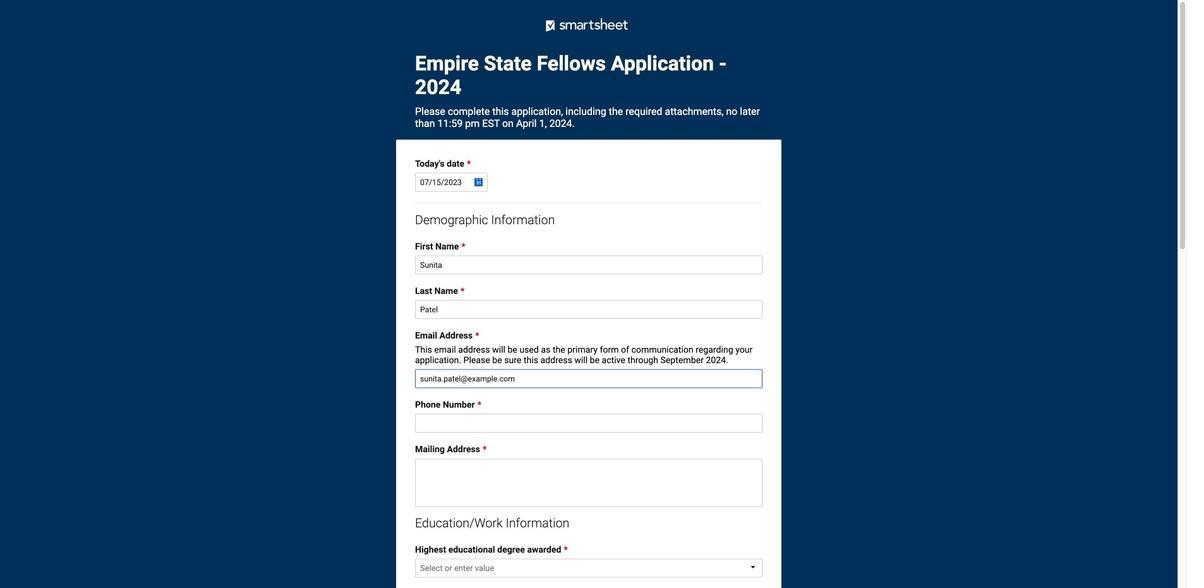 Task type: vqa. For each thing, say whether or not it's contained in the screenshot.
No radio
no



Task type: describe. For each thing, give the bounding box(es) containing it.
logo image
[[513, 6, 665, 44]]



Task type: locate. For each thing, give the bounding box(es) containing it.
None text field
[[415, 459, 763, 507]]

Today's date field
[[415, 173, 488, 192]]

application
[[415, 545, 763, 582]]

choose a date image
[[473, 177, 483, 187]]

None field
[[415, 256, 763, 274], [415, 300, 763, 319], [415, 369, 763, 388], [415, 414, 763, 433], [415, 256, 763, 274], [415, 300, 763, 319], [415, 369, 763, 388], [415, 414, 763, 433]]



